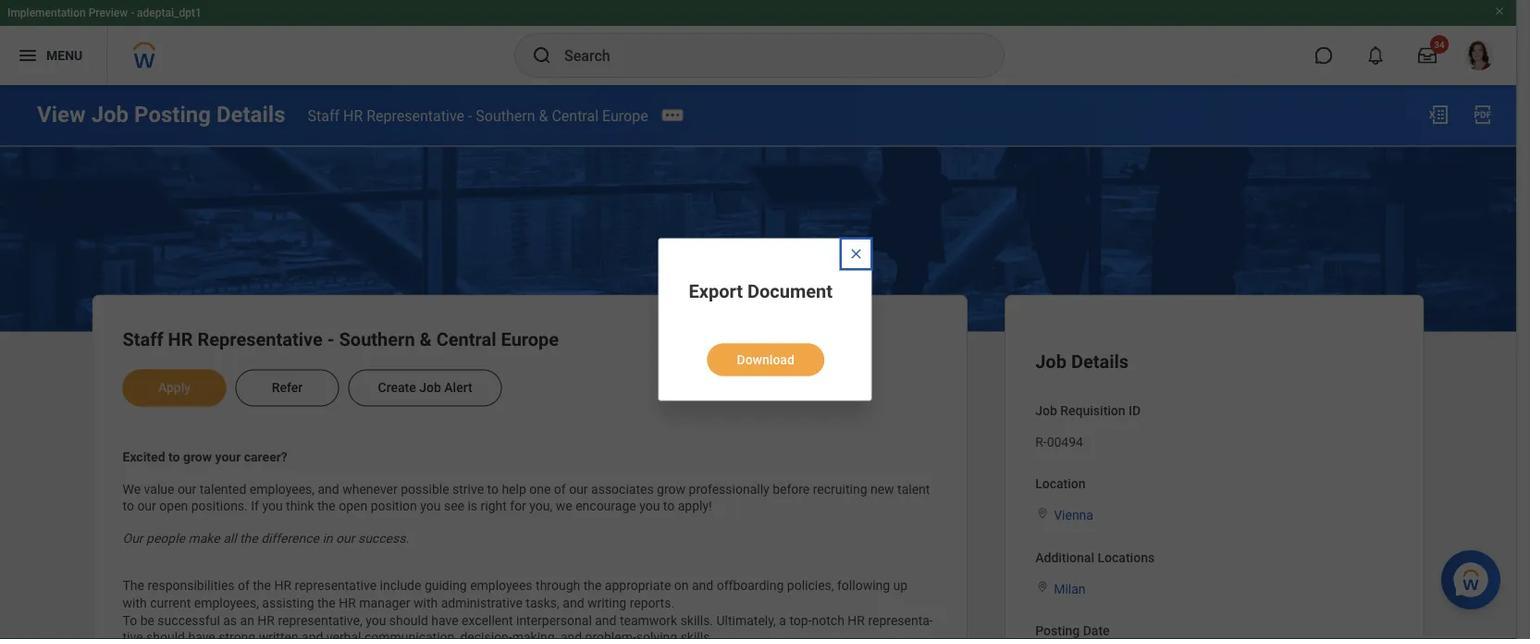 Task type: locate. For each thing, give the bounding box(es) containing it.
1 horizontal spatial should
[[389, 613, 428, 628]]

0 horizontal spatial grow
[[183, 449, 212, 464]]

and left whenever
[[318, 481, 339, 497]]

as
[[223, 613, 237, 628]]

0 vertical spatial europe
[[602, 107, 648, 124]]

&
[[539, 107, 548, 124], [420, 329, 432, 351]]

1 vertical spatial representative
[[197, 329, 323, 351]]

0 vertical spatial location image
[[1035, 507, 1050, 520]]

job up job requisition id
[[1035, 351, 1066, 373]]

employees,
[[250, 481, 315, 497], [194, 595, 259, 611]]

1 horizontal spatial open
[[339, 499, 367, 514]]

create job alert button
[[348, 370, 502, 407]]

0 horizontal spatial representative
[[197, 329, 323, 351]]

1 horizontal spatial details
[[1071, 351, 1129, 373]]

1 vertical spatial of
[[238, 578, 250, 593]]

to up right
[[487, 481, 499, 497]]

with down guiding
[[413, 595, 438, 611]]

reports.
[[630, 595, 674, 611]]

central up alert
[[436, 329, 496, 351]]

grow
[[183, 449, 212, 464], [657, 481, 686, 497]]

0 vertical spatial staff
[[308, 107, 340, 124]]

1 horizontal spatial -
[[327, 329, 334, 351]]

1 vertical spatial location image
[[1035, 580, 1050, 593]]

central down search icon on the left of the page
[[552, 107, 599, 124]]

open
[[159, 499, 188, 514], [339, 499, 367, 514]]

- inside group
[[327, 329, 334, 351]]

2 vertical spatial -
[[327, 329, 334, 351]]

job left alert
[[419, 380, 441, 395]]

1 horizontal spatial &
[[539, 107, 548, 124]]

representative for staff hr representative - southern & central europe button
[[197, 329, 323, 351]]

have down guiding
[[431, 613, 458, 628]]

location image left milan link
[[1035, 580, 1050, 593]]

staff hr representative - southern & central europe down search icon on the left of the page
[[308, 107, 648, 124]]

and
[[318, 481, 339, 497], [692, 578, 713, 593], [563, 595, 584, 611], [595, 613, 617, 628], [302, 630, 323, 639], [560, 630, 582, 639]]

should up communication,
[[389, 613, 428, 628]]

staff hr representative - southern & central europe inside group
[[123, 329, 559, 351]]

0 horizontal spatial europe
[[501, 329, 559, 351]]

one
[[529, 481, 551, 497]]

& down search icon on the left of the page
[[539, 107, 548, 124]]

1 vertical spatial staff
[[123, 329, 163, 351]]

solving
[[636, 630, 677, 639]]

you,
[[529, 499, 553, 514]]

employees, up as
[[194, 595, 259, 611]]

our
[[177, 481, 196, 497], [569, 481, 588, 497], [137, 499, 156, 514], [336, 531, 355, 546]]

central for staff hr representative - southern & central europe button
[[436, 329, 496, 351]]

new
[[870, 481, 894, 497]]

a
[[779, 613, 786, 628]]

1 vertical spatial details
[[1071, 351, 1129, 373]]

southern up create
[[339, 329, 415, 351]]

and up problem-
[[595, 613, 617, 628]]

location image for milan
[[1035, 580, 1050, 593]]

should down be
[[146, 630, 185, 639]]

employees, inside we value our talented employees, and whenever possible strive to help one of our associates grow professionally before recruiting new talent to our open positions. if you think the open position you see is right for you, we encourage you to apply!
[[250, 481, 315, 497]]

1 vertical spatial posting
[[1035, 624, 1080, 639]]

staff
[[308, 107, 340, 124], [123, 329, 163, 351]]

you right if
[[262, 499, 283, 514]]

export document
[[689, 281, 833, 302]]

0 vertical spatial central
[[552, 107, 599, 124]]

1 horizontal spatial grow
[[657, 481, 686, 497]]

representative
[[367, 107, 464, 124], [197, 329, 323, 351]]

1 with from the left
[[123, 595, 147, 611]]

0 horizontal spatial with
[[123, 595, 147, 611]]

- inside banner
[[131, 6, 134, 19]]

details inside group
[[1071, 351, 1129, 373]]

of
[[554, 481, 566, 497], [238, 578, 250, 593]]

1 horizontal spatial southern
[[476, 107, 535, 124]]

1 vertical spatial southern
[[339, 329, 415, 351]]

-
[[131, 6, 134, 19], [468, 107, 472, 124], [327, 329, 334, 351]]

1 skills. from the top
[[680, 613, 713, 628]]

our people make all the difference in our success .
[[123, 531, 409, 546]]

job inside button
[[419, 380, 441, 395]]

1 horizontal spatial europe
[[602, 107, 648, 124]]

0 vertical spatial of
[[554, 481, 566, 497]]

top-
[[789, 613, 812, 628]]

1 vertical spatial skills.
[[680, 630, 713, 639]]

0 vertical spatial southern
[[476, 107, 535, 124]]

staff hr representative - southern & central europe up refer
[[123, 329, 559, 351]]

1 vertical spatial employees,
[[194, 595, 259, 611]]

.
[[406, 531, 409, 546]]

2 horizontal spatial -
[[468, 107, 472, 124]]

our down "value"
[[137, 499, 156, 514]]

1 vertical spatial grow
[[657, 481, 686, 497]]

close environment banner image
[[1494, 6, 1505, 17]]

of up the an
[[238, 578, 250, 593]]

& up create job alert
[[420, 329, 432, 351]]

download button
[[707, 344, 824, 376]]

open down whenever
[[339, 499, 367, 514]]

& for the staff hr representative - southern & central europe link
[[539, 107, 548, 124]]

implementation
[[7, 6, 86, 19]]

the responsibilities of the hr representative include guiding employees through the appropriate on and offboarding policies, following up with current employees, assisting the hr manager with administrative tasks, and writing reports. to be successful as an hr representative, you should have excellent interpersonal and teamwork skills. ultimately, a top-notch hr representa tive should have strong written and verbal communication, decision-making, and problem-solving skills.
[[123, 578, 933, 639]]

0 horizontal spatial -
[[131, 6, 134, 19]]

grow left the your on the left bottom
[[183, 449, 212, 464]]

to right excited
[[168, 449, 180, 464]]

0 horizontal spatial &
[[420, 329, 432, 351]]

open down "value"
[[159, 499, 188, 514]]

0 horizontal spatial staff
[[123, 329, 163, 351]]

you down the manager
[[366, 613, 386, 628]]

and inside we value our talented employees, and whenever possible strive to help one of our associates grow professionally before recruiting new talent to our open positions. if you think the open position you see is right for you, we encourage you to apply!
[[318, 481, 339, 497]]

job
[[91, 101, 129, 128], [1035, 351, 1066, 373], [419, 380, 441, 395], [1035, 403, 1057, 418]]

responsibilities
[[147, 578, 235, 593]]

job details
[[1035, 351, 1129, 373]]

0 vertical spatial details
[[216, 101, 285, 128]]

1 horizontal spatial representative
[[367, 107, 464, 124]]

0 vertical spatial -
[[131, 6, 134, 19]]

grow up apply!
[[657, 481, 686, 497]]

of up we
[[554, 481, 566, 497]]

1 vertical spatial -
[[468, 107, 472, 124]]

southern
[[476, 107, 535, 124], [339, 329, 415, 351]]

if
[[251, 499, 259, 514]]

skills. right solving
[[680, 630, 713, 639]]

0 vertical spatial representative
[[367, 107, 464, 124]]

0 horizontal spatial central
[[436, 329, 496, 351]]

successful
[[158, 613, 220, 628]]

making,
[[512, 630, 557, 639]]

0 vertical spatial employees,
[[250, 481, 315, 497]]

1 vertical spatial staff hr representative - southern & central europe
[[123, 329, 559, 351]]

0 horizontal spatial should
[[146, 630, 185, 639]]

1 horizontal spatial have
[[431, 613, 458, 628]]

0 horizontal spatial of
[[238, 578, 250, 593]]

following
[[837, 578, 890, 593]]

view job posting details
[[37, 101, 285, 128]]

employees, up think
[[250, 481, 315, 497]]

you down associates
[[639, 499, 660, 514]]

europe inside group
[[501, 329, 559, 351]]

profile logan mcneil element
[[1453, 35, 1505, 76]]

1 location image from the top
[[1035, 507, 1050, 520]]

& inside group
[[420, 329, 432, 351]]

we value our talented employees, and whenever possible strive to help one of our associates grow professionally before recruiting new talent to our open positions. if you think the open position you see is right for you, we encourage you to apply!
[[123, 481, 933, 514]]

southern inside group
[[339, 329, 415, 351]]

you
[[262, 499, 283, 514], [420, 499, 441, 514], [639, 499, 660, 514], [366, 613, 386, 628]]

offboarding
[[717, 578, 784, 593]]

milan link
[[1054, 577, 1086, 596]]

adeptai_dpt1
[[137, 6, 202, 19]]

all
[[223, 531, 236, 546]]

representa
[[868, 613, 933, 628]]

staff hr representative - southern & central europe group
[[123, 325, 937, 639]]

1 horizontal spatial of
[[554, 481, 566, 497]]

people
[[146, 531, 185, 546]]

0 vertical spatial skills.
[[680, 613, 713, 628]]

1 horizontal spatial posting
[[1035, 624, 1080, 639]]

create job alert
[[378, 380, 472, 395]]

of inside the responsibilities of the hr representative include guiding employees through the appropriate on and offboarding policies, following up with current employees, assisting the hr manager with administrative tasks, and writing reports. to be successful as an hr representative, you should have excellent interpersonal and teamwork skills. ultimately, a top-notch hr representa tive should have strong written and verbal communication, decision-making, and problem-solving skills.
[[238, 578, 250, 593]]

- for the staff hr representative - southern & central europe link
[[468, 107, 472, 124]]

download region
[[689, 329, 843, 378]]

location image left vienna link
[[1035, 507, 1050, 520]]

skills.
[[680, 613, 713, 628], [680, 630, 713, 639]]

and down representative,
[[302, 630, 323, 639]]

an
[[240, 613, 254, 628]]

staff hr representative - southern & central europe for the staff hr representative - southern & central europe link
[[308, 107, 648, 124]]

southern for staff hr representative - southern & central europe button
[[339, 329, 415, 351]]

job requisition id element
[[1035, 423, 1083, 451]]

staff hr representative - southern & central europe
[[308, 107, 648, 124], [123, 329, 559, 351]]

view job posting details main content
[[0, 85, 1516, 639]]

1 horizontal spatial with
[[413, 595, 438, 611]]

details
[[216, 101, 285, 128], [1071, 351, 1129, 373]]

tasks,
[[526, 595, 559, 611]]

1 vertical spatial &
[[420, 329, 432, 351]]

success
[[358, 531, 406, 546]]

current
[[150, 595, 191, 611]]

with down the
[[123, 595, 147, 611]]

milan
[[1054, 581, 1086, 596]]

0 vertical spatial grow
[[183, 449, 212, 464]]

on
[[674, 578, 689, 593]]

employees, inside the responsibilities of the hr representative include guiding employees through the appropriate on and offboarding policies, following up with current employees, assisting the hr manager with administrative tasks, and writing reports. to be successful as an hr representative, you should have excellent interpersonal and teamwork skills. ultimately, a top-notch hr representa tive should have strong written and verbal communication, decision-making, and problem-solving skills.
[[194, 595, 259, 611]]

central for the staff hr representative - southern & central europe link
[[552, 107, 599, 124]]

2 location image from the top
[[1035, 580, 1050, 593]]

0 horizontal spatial open
[[159, 499, 188, 514]]

id
[[1129, 403, 1141, 418]]

have
[[431, 613, 458, 628], [188, 630, 215, 639]]

central inside group
[[436, 329, 496, 351]]

have down successful
[[188, 630, 215, 639]]

job details button
[[1035, 351, 1129, 373]]

0 vertical spatial &
[[539, 107, 548, 124]]

you inside the responsibilities of the hr representative include guiding employees through the appropriate on and offboarding policies, following up with current employees, assisting the hr manager with administrative tasks, and writing reports. to be successful as an hr representative, you should have excellent interpersonal and teamwork skills. ultimately, a top-notch hr representa tive should have strong written and verbal communication, decision-making, and problem-solving skills.
[[366, 613, 386, 628]]

r-00494
[[1035, 434, 1083, 449]]

hr
[[343, 107, 363, 124], [168, 329, 193, 351], [274, 578, 291, 593], [339, 595, 356, 611], [257, 613, 275, 628], [848, 613, 865, 628]]

skills. down on
[[680, 613, 713, 628]]

be
[[140, 613, 154, 628]]

2 with from the left
[[413, 595, 438, 611]]

the
[[317, 499, 336, 514], [240, 531, 258, 546], [253, 578, 271, 593], [583, 578, 602, 593], [317, 595, 336, 611]]

1 vertical spatial europe
[[501, 329, 559, 351]]

assisting
[[262, 595, 314, 611]]

the right think
[[317, 499, 336, 514]]

1 vertical spatial have
[[188, 630, 215, 639]]

0 vertical spatial staff hr representative - southern & central europe
[[308, 107, 648, 124]]

1 vertical spatial central
[[436, 329, 496, 351]]

job up job requisition id element
[[1035, 403, 1057, 418]]

0 horizontal spatial posting
[[134, 101, 211, 128]]

representative for the staff hr representative - southern & central europe link
[[367, 107, 464, 124]]

1 horizontal spatial staff
[[308, 107, 340, 124]]

1 horizontal spatial central
[[552, 107, 599, 124]]

notifications large image
[[1366, 46, 1385, 65]]

location image
[[1035, 507, 1050, 520], [1035, 580, 1050, 593]]

europe for the staff hr representative - southern & central europe link
[[602, 107, 648, 124]]

guiding
[[424, 578, 467, 593]]

0 vertical spatial have
[[431, 613, 458, 628]]

ultimately,
[[716, 613, 776, 628]]

staff inside group
[[123, 329, 163, 351]]

0 horizontal spatial southern
[[339, 329, 415, 351]]

our up we
[[569, 481, 588, 497]]

excited to grow your career?
[[123, 449, 287, 464]]

southern down search icon on the left of the page
[[476, 107, 535, 124]]

strive
[[452, 481, 484, 497]]

right
[[481, 499, 507, 514]]

posting
[[134, 101, 211, 128], [1035, 624, 1080, 639]]

to down we
[[123, 499, 134, 514]]

2 open from the left
[[339, 499, 367, 514]]

the up representative,
[[317, 595, 336, 611]]

representative inside group
[[197, 329, 323, 351]]



Task type: describe. For each thing, give the bounding box(es) containing it.
job details group
[[1035, 347, 1394, 639]]

close image
[[849, 247, 864, 261]]

the up "writing"
[[583, 578, 602, 593]]

vienna
[[1054, 508, 1093, 523]]

00494
[[1047, 434, 1083, 449]]

search image
[[531, 44, 553, 67]]

date
[[1083, 624, 1110, 639]]

and down the through
[[563, 595, 584, 611]]

to
[[123, 613, 137, 628]]

strong
[[219, 630, 255, 639]]

and right on
[[692, 578, 713, 593]]

think
[[286, 499, 314, 514]]

preview
[[89, 6, 128, 19]]

1 open from the left
[[159, 499, 188, 514]]

talent
[[897, 481, 930, 497]]

teamwork
[[620, 613, 677, 628]]

you down possible
[[420, 499, 441, 514]]

the inside we value our talented employees, and whenever possible strive to help one of our associates grow professionally before recruiting new talent to our open positions. if you think the open position you see is right for you, we encourage you to apply!
[[317, 499, 336, 514]]

job right view
[[91, 101, 129, 128]]

encourage
[[576, 499, 636, 514]]

notch
[[812, 613, 844, 628]]

interpersonal
[[516, 613, 592, 628]]

we
[[556, 499, 572, 514]]

of inside we value our talented employees, and whenever possible strive to help one of our associates grow professionally before recruiting new talent to our open positions. if you think the open position you see is right for you, we encourage you to apply!
[[554, 481, 566, 497]]

apply
[[158, 380, 191, 395]]

written
[[259, 630, 298, 639]]

recruiting
[[813, 481, 867, 497]]

view
[[37, 101, 86, 128]]

we
[[123, 481, 141, 497]]

policies,
[[787, 578, 834, 593]]

0 horizontal spatial details
[[216, 101, 285, 128]]

grow inside we value our talented employees, and whenever possible strive to help one of our associates grow professionally before recruiting new talent to our open positions. if you think the open position you see is right for you, we encourage you to apply!
[[657, 481, 686, 497]]

alert
[[444, 380, 472, 395]]

location image for vienna
[[1035, 507, 1050, 520]]

0 horizontal spatial have
[[188, 630, 215, 639]]

representative
[[295, 578, 377, 593]]

download
[[737, 352, 794, 367]]

2 skills. from the top
[[680, 630, 713, 639]]

staff hr representative - southern & central europe for staff hr representative - southern & central europe button
[[123, 329, 559, 351]]

& for staff hr representative - southern & central europe button
[[420, 329, 432, 351]]

0 vertical spatial should
[[389, 613, 428, 628]]

value
[[144, 481, 174, 497]]

in
[[322, 531, 333, 546]]

staff for staff hr representative - southern & central europe button
[[123, 329, 163, 351]]

communication,
[[364, 630, 457, 639]]

possible
[[401, 481, 449, 497]]

the up assisting
[[253, 578, 271, 593]]

talented
[[200, 481, 246, 497]]

posting inside job details group
[[1035, 624, 1080, 639]]

requisition
[[1060, 403, 1125, 418]]

positions.
[[191, 499, 248, 514]]

the right all
[[240, 531, 258, 546]]

1 vertical spatial should
[[146, 630, 185, 639]]

create
[[378, 380, 416, 395]]

writing
[[587, 595, 626, 611]]

see
[[444, 499, 464, 514]]

refer
[[272, 380, 303, 395]]

additional
[[1035, 550, 1094, 565]]

europe for staff hr representative - southern & central europe button
[[501, 329, 559, 351]]

posting date
[[1035, 624, 1110, 639]]

document
[[747, 281, 833, 302]]

staff for the staff hr representative - southern & central europe link
[[308, 107, 340, 124]]

- for staff hr representative - southern & central europe button
[[327, 329, 334, 351]]

export document dialog
[[658, 238, 872, 401]]

vienna link
[[1054, 504, 1093, 523]]

refer button
[[235, 370, 339, 407]]

before
[[773, 481, 810, 497]]

decision-
[[460, 630, 512, 639]]

excellent
[[462, 613, 513, 628]]

representative,
[[278, 613, 362, 628]]

up
[[893, 578, 908, 593]]

employees
[[470, 578, 532, 593]]

0 vertical spatial posting
[[134, 101, 211, 128]]

through
[[536, 578, 580, 593]]

our right in
[[336, 531, 355, 546]]

for
[[510, 499, 526, 514]]

r-
[[1035, 434, 1047, 449]]

view printable version (pdf) image
[[1472, 104, 1494, 126]]

whenever
[[342, 481, 398, 497]]

manager
[[359, 595, 410, 611]]

export
[[689, 281, 743, 302]]

tive
[[123, 613, 933, 639]]

inbox large image
[[1418, 46, 1437, 65]]

administrative
[[441, 595, 523, 611]]

verbal
[[326, 630, 361, 639]]

career?
[[244, 449, 287, 464]]

difference
[[261, 531, 319, 546]]

and down the interpersonal
[[560, 630, 582, 639]]

staff hr representative - southern & central europe button
[[123, 329, 559, 351]]

position
[[371, 499, 417, 514]]

staff hr representative - southern & central europe link
[[308, 107, 648, 124]]

additional locations
[[1035, 550, 1155, 565]]

implementation preview -   adeptai_dpt1 banner
[[0, 0, 1516, 85]]

export to excel image
[[1427, 104, 1450, 126]]

the
[[123, 578, 144, 593]]

associates
[[591, 481, 654, 497]]

include
[[380, 578, 421, 593]]

our right "value"
[[177, 481, 196, 497]]

appropriate
[[605, 578, 671, 593]]

job requisition id
[[1035, 403, 1141, 418]]

problem-
[[585, 630, 636, 639]]

to left apply!
[[663, 499, 675, 514]]

implementation preview -   adeptai_dpt1
[[7, 6, 202, 19]]

southern for the staff hr representative - southern & central europe link
[[476, 107, 535, 124]]

make
[[188, 531, 220, 546]]

professionally
[[689, 481, 769, 497]]

help
[[502, 481, 526, 497]]

locations
[[1098, 550, 1155, 565]]

apply!
[[678, 499, 712, 514]]



Task type: vqa. For each thing, say whether or not it's contained in the screenshot.
Southern corresponding to Staff HR Representative - Southern & Central Europe link
yes



